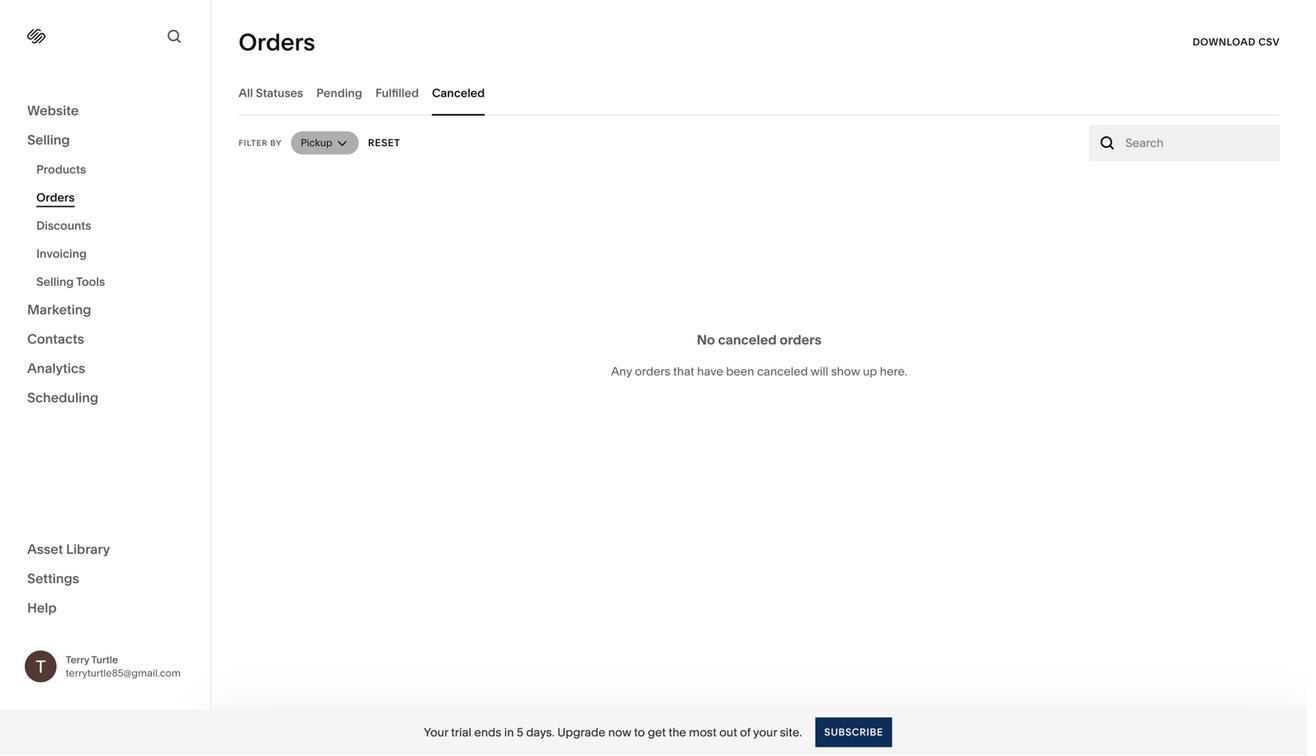 Task type: locate. For each thing, give the bounding box(es) containing it.
tab list containing all statuses
[[239, 70, 1281, 116]]

0 vertical spatial selling
[[27, 132, 70, 148]]

orders up statuses
[[239, 28, 315, 56]]

asset library
[[27, 541, 110, 557]]

1 vertical spatial orders
[[36, 190, 75, 204]]

your
[[424, 725, 449, 739]]

1 vertical spatial selling
[[36, 275, 74, 289]]

tab list
[[239, 70, 1281, 116]]

selling down "website" at the top of page
[[27, 132, 70, 148]]

reset
[[368, 137, 401, 149]]

pickup button
[[291, 131, 359, 155]]

download
[[1194, 36, 1257, 48]]

website link
[[27, 102, 183, 121]]

reset button
[[368, 128, 401, 158]]

canceled button
[[432, 70, 485, 116]]

orders
[[239, 28, 315, 56], [36, 190, 75, 204]]

settings link
[[27, 570, 183, 589]]

invoicing link
[[36, 240, 193, 268]]

orders right any
[[635, 364, 671, 378]]

1 vertical spatial orders
[[635, 364, 671, 378]]

canceled
[[718, 332, 777, 348], [758, 364, 808, 378]]

selling up marketing
[[36, 275, 74, 289]]

of
[[740, 725, 751, 739]]

Search field
[[1126, 134, 1272, 152]]

days.
[[526, 725, 555, 739]]

fulfilled
[[376, 86, 419, 100]]

0 horizontal spatial orders
[[36, 190, 75, 204]]

tools
[[76, 275, 105, 289]]

csv
[[1259, 36, 1281, 48]]

products link
[[36, 155, 193, 183]]

orders link
[[36, 183, 193, 212]]

to
[[634, 725, 645, 739]]

now
[[609, 725, 632, 739]]

canceled
[[432, 86, 485, 100]]

pickup
[[301, 137, 333, 149]]

orders down 'products'
[[36, 190, 75, 204]]

selling tools link
[[36, 268, 193, 296]]

selling link
[[27, 131, 183, 150]]

orders
[[780, 332, 822, 348], [635, 364, 671, 378]]

that
[[674, 364, 695, 378]]

discounts link
[[36, 212, 193, 240]]

0 vertical spatial orders
[[780, 332, 822, 348]]

most
[[689, 725, 717, 739]]

selling for selling
[[27, 132, 70, 148]]

canceled left will
[[758, 364, 808, 378]]

help link
[[27, 599, 57, 617]]

settings
[[27, 571, 79, 587]]

statuses
[[256, 86, 303, 100]]

contacts link
[[27, 330, 183, 350]]

website
[[27, 102, 79, 119]]

download csv button
[[1194, 27, 1281, 57]]

products
[[36, 162, 86, 176]]

contacts
[[27, 331, 84, 347]]

1 horizontal spatial orders
[[239, 28, 315, 56]]

your trial ends in 5 days. upgrade now to get the most out of your site.
[[424, 725, 803, 739]]

selling
[[27, 132, 70, 148], [36, 275, 74, 289]]

library
[[66, 541, 110, 557]]

no
[[697, 332, 716, 348]]

download csv
[[1194, 36, 1281, 48]]

orders up will
[[780, 332, 822, 348]]

canceled up been
[[718, 332, 777, 348]]



Task type: vqa. For each thing, say whether or not it's contained in the screenshot.
CSV
yes



Task type: describe. For each thing, give the bounding box(es) containing it.
1 horizontal spatial orders
[[780, 332, 822, 348]]

in
[[505, 725, 514, 739]]

get
[[648, 725, 666, 739]]

filter
[[239, 138, 268, 148]]

invoicing
[[36, 247, 87, 261]]

terryturtle85@gmail.com
[[66, 667, 181, 679]]

filter by
[[239, 138, 282, 148]]

terry
[[66, 654, 89, 666]]

any
[[611, 364, 632, 378]]

scheduling link
[[27, 389, 183, 408]]

0 horizontal spatial orders
[[635, 364, 671, 378]]

show
[[832, 364, 861, 378]]

site.
[[780, 725, 803, 739]]

upgrade
[[558, 725, 606, 739]]

1 vertical spatial canceled
[[758, 364, 808, 378]]

subscribe
[[825, 726, 884, 738]]

here.
[[880, 364, 908, 378]]

analytics
[[27, 360, 85, 376]]

all statuses
[[239, 86, 303, 100]]

subscribe button
[[816, 718, 893, 747]]

asset
[[27, 541, 63, 557]]

trial
[[451, 725, 472, 739]]

pending
[[317, 86, 362, 100]]

out
[[720, 725, 738, 739]]

up
[[863, 364, 878, 378]]

all
[[239, 86, 253, 100]]

scheduling
[[27, 390, 98, 406]]

any orders that have been canceled will show up here.
[[611, 364, 908, 378]]

marketing link
[[27, 301, 183, 320]]

will
[[811, 364, 829, 378]]

have
[[698, 364, 724, 378]]

5
[[517, 725, 524, 739]]

your
[[754, 725, 778, 739]]

marketing
[[27, 302, 91, 318]]

no canceled orders
[[697, 332, 822, 348]]

terry turtle terryturtle85@gmail.com
[[66, 654, 181, 679]]

analytics link
[[27, 359, 183, 379]]

by
[[270, 138, 282, 148]]

discounts
[[36, 219, 91, 233]]

selling for selling tools
[[36, 275, 74, 289]]

asset library link
[[27, 540, 183, 560]]

been
[[727, 364, 755, 378]]

all statuses button
[[239, 70, 303, 116]]

pending button
[[317, 70, 362, 116]]

help
[[27, 600, 57, 616]]

0 vertical spatial canceled
[[718, 332, 777, 348]]

ends
[[475, 725, 502, 739]]

the
[[669, 725, 687, 739]]

0 vertical spatial orders
[[239, 28, 315, 56]]

turtle
[[91, 654, 118, 666]]

fulfilled button
[[376, 70, 419, 116]]

selling tools
[[36, 275, 105, 289]]



